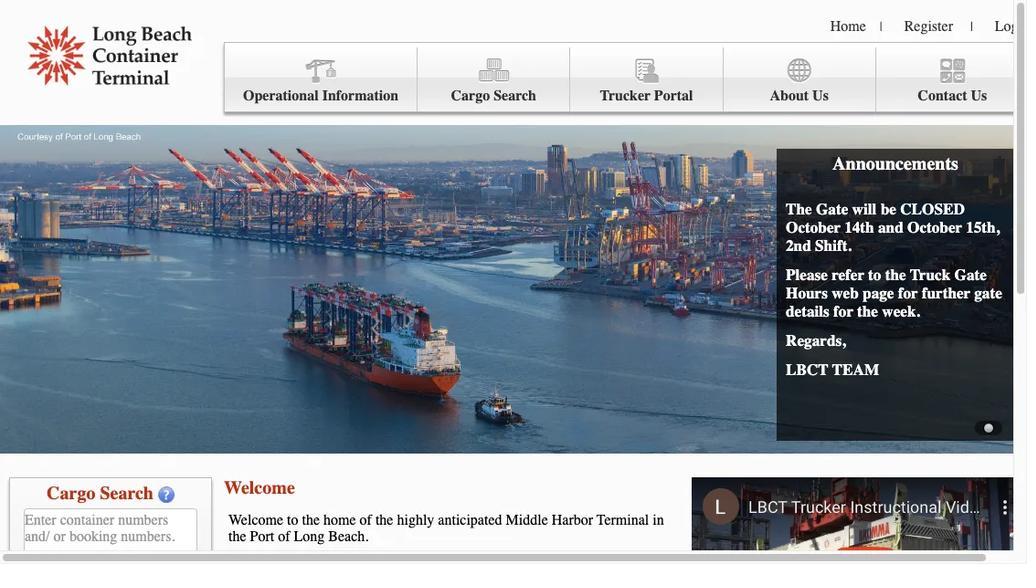 Task type: vqa. For each thing, say whether or not it's contained in the screenshot.
the will to the left
no



Task type: describe. For each thing, give the bounding box(es) containing it.
cargo search inside menu bar
[[451, 88, 537, 104]]

the left port
[[229, 529, 246, 546]]

welcome to the home of the highly anticipated middle harbor terminal in the port of long beach.
[[229, 513, 664, 546]]

to inside the please refer to the truck gate hours web page for further gate details for the week.
[[869, 266, 882, 284]]

gate inside the gate will be closed october 14th and october 15th, 2nd shift.
[[816, 200, 849, 218]]

truck
[[910, 266, 951, 284]]

0 vertical spatial cargo
[[451, 88, 490, 104]]

middle
[[506, 513, 548, 529]]

1 horizontal spatial of
[[360, 513, 372, 529]]

welcome for welcome to the home of the highly anticipated middle harbor terminal in the port of long beach.
[[229, 513, 283, 529]]

the gate will be closed october 14th and october 15th, 2nd shift.
[[786, 200, 1000, 255]]

be
[[881, 200, 897, 218]]

1 october from the left
[[786, 218, 841, 237]]

week.
[[882, 303, 920, 321]]

anticipated
[[438, 513, 502, 529]]

0 horizontal spatial of
[[278, 529, 290, 546]]

us for contact us
[[971, 88, 988, 104]]

operational information
[[243, 88, 399, 104]]

details
[[786, 303, 830, 321]]

refer
[[832, 266, 865, 284]]

lbct
[[786, 361, 829, 379]]

lbct team
[[786, 361, 880, 379]]

2 october from the left
[[908, 218, 963, 237]]

closed
[[901, 200, 965, 218]]

operational information link
[[225, 48, 418, 112]]

1 | from the left
[[880, 19, 883, 35]]

highly
[[397, 513, 435, 529]]

home
[[324, 513, 356, 529]]

web
[[832, 284, 859, 303]]

please
[[786, 266, 828, 284]]

register link
[[905, 18, 953, 35]]

further
[[922, 284, 971, 303]]

information
[[322, 88, 399, 104]]

menu bar containing operational information
[[224, 42, 1028, 112]]

1 horizontal spatial for
[[898, 284, 918, 303]]

will
[[853, 200, 877, 218]]

to inside welcome to the home of the highly anticipated middle harbor terminal in the port of long beach.
[[287, 513, 298, 529]]

operational
[[243, 88, 319, 104]]

regards,​
[[786, 332, 846, 350]]

login
[[995, 18, 1028, 35]]

the left truck
[[886, 266, 907, 284]]

terminal
[[597, 513, 649, 529]]

port
[[250, 529, 274, 546]]

14th and
[[845, 218, 904, 237]]



Task type: locate. For each thing, give the bounding box(es) containing it.
trucker
[[600, 88, 651, 104]]

0 vertical spatial search
[[494, 88, 537, 104]]

1 horizontal spatial october
[[908, 218, 963, 237]]

contact
[[918, 88, 968, 104]]

hours
[[786, 284, 828, 303]]

cargo
[[451, 88, 490, 104], [47, 484, 95, 505]]

about
[[770, 88, 809, 104]]

us right contact
[[971, 88, 988, 104]]

1 horizontal spatial search
[[494, 88, 537, 104]]

announcements
[[833, 154, 959, 175]]

the
[[786, 200, 812, 218]]

0 horizontal spatial for
[[834, 303, 854, 321]]

beach.
[[328, 529, 369, 546]]

1 horizontal spatial cargo
[[451, 88, 490, 104]]

of right port
[[278, 529, 290, 546]]

for
[[898, 284, 918, 303], [834, 303, 854, 321]]

october
[[786, 218, 841, 237], [908, 218, 963, 237]]

welcome left long
[[229, 513, 283, 529]]

0 horizontal spatial gate
[[816, 200, 849, 218]]

gate
[[975, 284, 1003, 303]]

0 vertical spatial cargo search
[[451, 88, 537, 104]]

welcome
[[224, 478, 295, 499], [229, 513, 283, 529]]

to
[[869, 266, 882, 284], [287, 513, 298, 529]]

welcome for welcome
[[224, 478, 295, 499]]

shift.
[[815, 237, 852, 255]]

us for about us
[[813, 88, 829, 104]]

the left the highly
[[376, 513, 393, 529]]

menu bar
[[224, 42, 1028, 112]]

1 horizontal spatial to
[[869, 266, 882, 284]]

please refer to the truck gate hours web page for further gate details for the week.
[[786, 266, 1003, 321]]

cargo search
[[451, 88, 537, 104], [47, 484, 154, 505]]

0 horizontal spatial cargo search
[[47, 484, 154, 505]]

page
[[863, 284, 895, 303]]

cargo search link
[[418, 48, 571, 112]]

for right page
[[898, 284, 918, 303]]

1 vertical spatial gate
[[955, 266, 987, 284]]

to right "refer"
[[869, 266, 882, 284]]

contact us
[[918, 88, 988, 104]]

login link
[[995, 18, 1028, 35]]

2 us from the left
[[971, 88, 988, 104]]

1 vertical spatial cargo search
[[47, 484, 154, 505]]

gate left will
[[816, 200, 849, 218]]

0 vertical spatial welcome
[[224, 478, 295, 499]]

october up please
[[786, 218, 841, 237]]

portal
[[654, 88, 693, 104]]

welcome up port
[[224, 478, 295, 499]]

2nd
[[786, 237, 812, 255]]

0 horizontal spatial october
[[786, 218, 841, 237]]

the left home
[[302, 513, 320, 529]]

the left week.
[[858, 303, 878, 321]]

1 vertical spatial search
[[100, 484, 154, 505]]

1 vertical spatial cargo
[[47, 484, 95, 505]]

about us link
[[724, 48, 876, 112]]

harbor
[[552, 513, 593, 529]]

search
[[494, 88, 537, 104], [100, 484, 154, 505]]

0 vertical spatial gate
[[816, 200, 849, 218]]

us right about
[[813, 88, 829, 104]]

| right home link
[[880, 19, 883, 35]]

home
[[831, 18, 866, 35]]

gate inside the please refer to the truck gate hours web page for further gate details for the week.
[[955, 266, 987, 284]]

for right the details
[[834, 303, 854, 321]]

in
[[653, 513, 664, 529]]

register
[[905, 18, 953, 35]]

0 horizontal spatial cargo
[[47, 484, 95, 505]]

contact us link
[[876, 48, 1028, 112]]

2 | from the left
[[971, 19, 973, 35]]

trucker portal link
[[571, 48, 724, 112]]

1 us from the left
[[813, 88, 829, 104]]

the
[[886, 266, 907, 284], [858, 303, 878, 321], [302, 513, 320, 529], [376, 513, 393, 529], [229, 529, 246, 546]]

15th,
[[966, 218, 1000, 237]]

1 horizontal spatial gate
[[955, 266, 987, 284]]

to right port
[[287, 513, 298, 529]]

0 horizontal spatial |
[[880, 19, 883, 35]]

0 horizontal spatial us
[[813, 88, 829, 104]]

1 horizontal spatial cargo search
[[451, 88, 537, 104]]

0 horizontal spatial search
[[100, 484, 154, 505]]

trucker portal
[[600, 88, 693, 104]]

team
[[833, 361, 880, 379]]

1 horizontal spatial us
[[971, 88, 988, 104]]

|
[[880, 19, 883, 35], [971, 19, 973, 35]]

long
[[294, 529, 325, 546]]

of
[[360, 513, 372, 529], [278, 529, 290, 546]]

of right home
[[360, 513, 372, 529]]

gate
[[816, 200, 849, 218], [955, 266, 987, 284]]

0 horizontal spatial to
[[287, 513, 298, 529]]

1 vertical spatial welcome
[[229, 513, 283, 529]]

1 horizontal spatial |
[[971, 19, 973, 35]]

gate right truck
[[955, 266, 987, 284]]

home link
[[831, 18, 866, 35]]

october up truck
[[908, 218, 963, 237]]

| left login
[[971, 19, 973, 35]]

1 vertical spatial to
[[287, 513, 298, 529]]

welcome inside welcome to the home of the highly anticipated middle harbor terminal in the port of long beach.
[[229, 513, 283, 529]]

us
[[813, 88, 829, 104], [971, 88, 988, 104]]

about us
[[770, 88, 829, 104]]

0 vertical spatial to
[[869, 266, 882, 284]]



